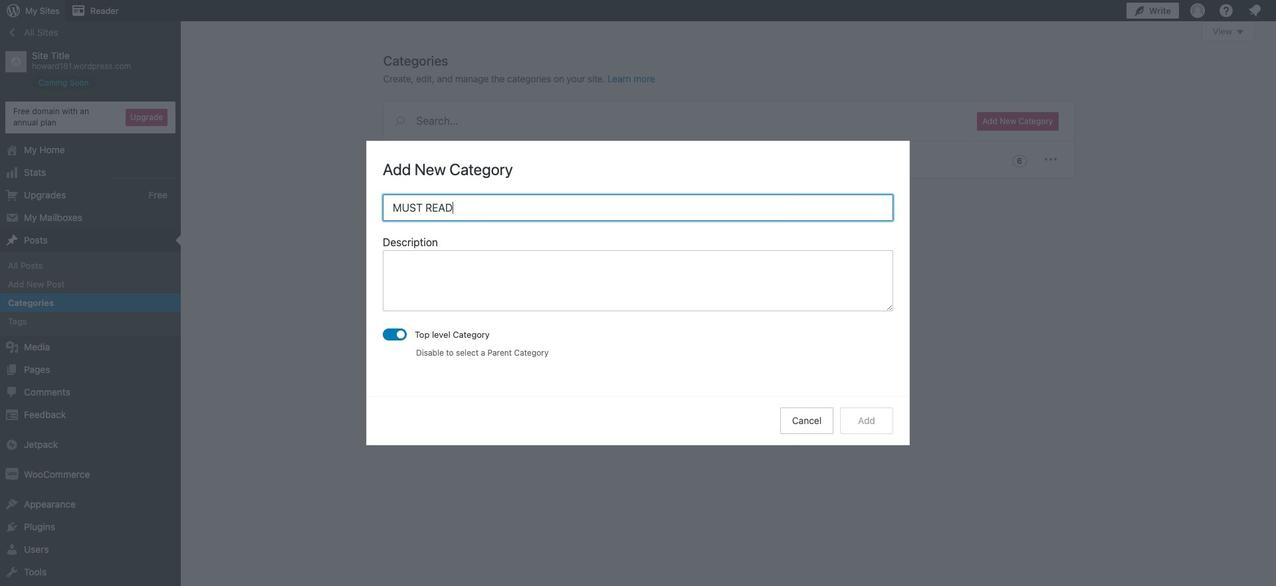 Task type: locate. For each thing, give the bounding box(es) containing it.
closed image
[[1237, 30, 1244, 35]]

New Category Name text field
[[383, 195, 893, 222]]

toggle menu image
[[1043, 152, 1059, 168]]

uncategorized image
[[393, 152, 409, 168]]

main content
[[383, 21, 1255, 179]]

manage your notifications image
[[1247, 3, 1263, 19]]

highest hourly views 0 image
[[112, 170, 175, 179]]

None text field
[[383, 251, 893, 312]]

group
[[383, 235, 893, 316]]

None search field
[[383, 102, 961, 140]]

dialog
[[367, 142, 909, 445]]



Task type: describe. For each thing, give the bounding box(es) containing it.
update your profile, personal settings, and more image
[[1190, 3, 1206, 19]]

img image
[[5, 469, 19, 482]]

help image
[[1218, 3, 1234, 19]]



Task type: vqa. For each thing, say whether or not it's contained in the screenshot.
laptop image
no



